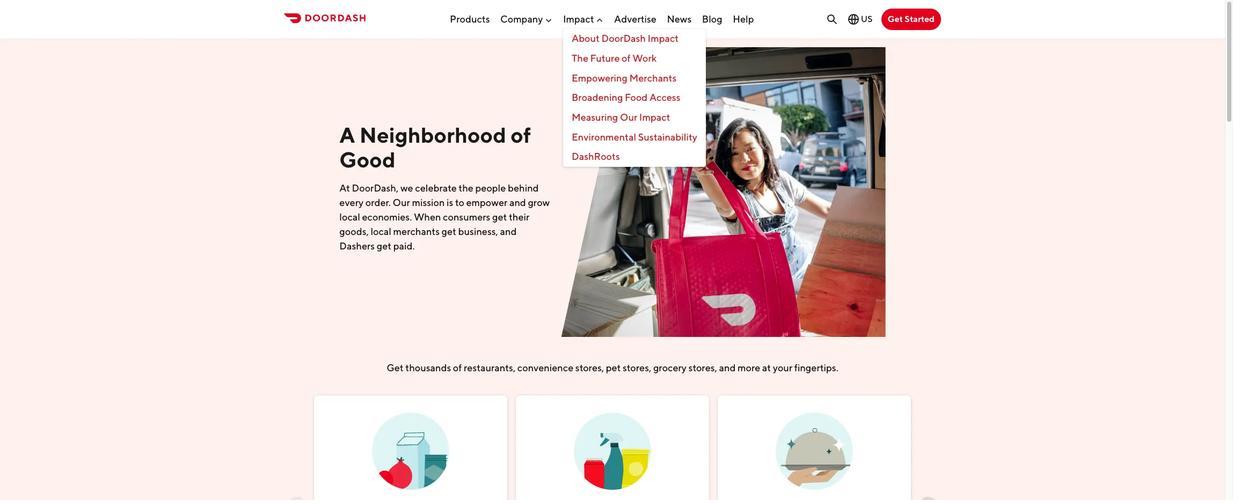 Task type: locate. For each thing, give the bounding box(es) containing it.
work
[[633, 53, 657, 64]]

empowering merchants
[[572, 72, 677, 84]]

and left "more"
[[719, 362, 736, 374]]

the future of work
[[572, 53, 657, 64]]

and
[[510, 197, 526, 208], [500, 226, 517, 237], [719, 362, 736, 374]]

advertise link
[[614, 9, 657, 29]]

behind
[[508, 182, 539, 194]]

goods,
[[340, 226, 369, 237]]

merchants
[[630, 72, 677, 84]]

celebrate
[[415, 182, 457, 194]]

1 horizontal spatial stores,
[[623, 362, 652, 374]]

0 vertical spatial our
[[620, 112, 638, 123]]

empower
[[466, 197, 508, 208]]

2 vertical spatial and
[[719, 362, 736, 374]]

of left work on the top right
[[622, 53, 631, 64]]

environmental sustainability link
[[563, 128, 706, 147]]

0 horizontal spatial get
[[377, 240, 392, 252]]

2 vertical spatial of
[[453, 362, 462, 374]]

mission
[[412, 197, 445, 208]]

and up their on the left top of page
[[510, 197, 526, 208]]

merchants
[[393, 226, 440, 237]]

get down empower
[[492, 211, 507, 223]]

environmental
[[572, 131, 636, 143]]

of right thousands
[[453, 362, 462, 374]]

1 stores, from the left
[[576, 362, 604, 374]]

1 horizontal spatial of
[[511, 122, 531, 147]]

broadening food access
[[572, 92, 681, 103]]

1 horizontal spatial get
[[888, 14, 903, 24]]

measuring our impact link
[[563, 108, 706, 128]]

0 horizontal spatial stores,
[[576, 362, 604, 374]]

get down 'consumers'
[[442, 226, 456, 237]]

2 vertical spatial impact
[[640, 112, 670, 123]]

our
[[620, 112, 638, 123], [393, 197, 410, 208]]

1 vertical spatial our
[[393, 197, 410, 208]]

get started button
[[882, 9, 941, 30]]

2 horizontal spatial stores,
[[689, 362, 717, 374]]

dashroots link
[[563, 147, 706, 167]]

thousands
[[406, 362, 451, 374]]

get
[[888, 14, 903, 24], [387, 362, 404, 374]]

1 vertical spatial of
[[511, 122, 531, 147]]

of inside a neighborhood of good
[[511, 122, 531, 147]]

get inside button
[[888, 14, 903, 24]]

impact up about
[[563, 13, 594, 25]]

0 vertical spatial of
[[622, 53, 631, 64]]

2 vertical spatial get
[[377, 240, 392, 252]]

impact down news link
[[648, 33, 679, 44]]

get left thousands
[[387, 362, 404, 374]]

stores, left pet
[[576, 362, 604, 374]]

0 horizontal spatial our
[[393, 197, 410, 208]]

2 horizontal spatial get
[[492, 211, 507, 223]]

our down we
[[393, 197, 410, 208]]

2 horizontal spatial of
[[622, 53, 631, 64]]

news link
[[667, 9, 692, 29]]

products
[[450, 13, 490, 25]]

impact link
[[563, 9, 604, 29]]

fingertips.
[[795, 362, 839, 374]]

we
[[401, 182, 413, 194]]

of
[[622, 53, 631, 64], [511, 122, 531, 147], [453, 362, 462, 374]]

get left started
[[888, 14, 903, 24]]

company
[[501, 13, 543, 25]]

local
[[340, 211, 360, 223], [371, 226, 391, 237]]

stores, right "grocery"
[[689, 362, 717, 374]]

company link
[[501, 9, 553, 29]]

1 vertical spatial get
[[387, 362, 404, 374]]

sustainability
[[638, 131, 698, 143]]

the
[[459, 182, 474, 194]]

0 vertical spatial local
[[340, 211, 360, 223]]

measuring
[[572, 112, 618, 123]]

advertise
[[614, 13, 657, 25]]

your
[[773, 362, 793, 374]]

their
[[509, 211, 530, 223]]

when
[[414, 211, 441, 223]]

impact
[[563, 13, 594, 25], [648, 33, 679, 44], [640, 112, 670, 123]]

order.
[[366, 197, 391, 208]]

0 horizontal spatial local
[[340, 211, 360, 223]]

the
[[572, 53, 589, 64]]

1 vertical spatial get
[[442, 226, 456, 237]]

stores, right pet
[[623, 362, 652, 374]]

1 vertical spatial local
[[371, 226, 391, 237]]

a neighborhood of good
[[340, 122, 531, 172]]

0 vertical spatial and
[[510, 197, 526, 208]]

0 vertical spatial get
[[888, 14, 903, 24]]

1 vertical spatial impact
[[648, 33, 679, 44]]

3 stores, from the left
[[689, 362, 717, 374]]

empowering
[[572, 72, 628, 84]]

our down broadening food access
[[620, 112, 638, 123]]

0 horizontal spatial get
[[387, 362, 404, 374]]

get left paid.
[[377, 240, 392, 252]]

get for get started
[[888, 14, 903, 24]]

get
[[492, 211, 507, 223], [442, 226, 456, 237], [377, 240, 392, 252]]

impact down 'access'
[[640, 112, 670, 123]]

help
[[733, 13, 754, 25]]

of up behind
[[511, 122, 531, 147]]

0 vertical spatial impact
[[563, 13, 594, 25]]

1 horizontal spatial local
[[371, 226, 391, 237]]

restaurants,
[[464, 362, 516, 374]]

future
[[590, 53, 620, 64]]

local down economies. on the left
[[371, 226, 391, 237]]

local down every
[[340, 211, 360, 223]]

and down their on the left top of page
[[500, 226, 517, 237]]

of for neighborhood
[[511, 122, 531, 147]]

people
[[476, 182, 506, 194]]

get thousands of restaurants, convenience stores, pet stores, grocery stores, and more at your fingertips.
[[387, 362, 839, 374]]

0 horizontal spatial of
[[453, 362, 462, 374]]

about doordash impact
[[572, 33, 679, 44]]

at doordash, we celebrate the people behind every order. our mission is to empower and grow local economies. when consumers get their goods, local merchants get business, and dashers get paid.
[[340, 182, 550, 252]]

business,
[[458, 226, 498, 237]]

stores,
[[576, 362, 604, 374], [623, 362, 652, 374], [689, 362, 717, 374]]



Task type: describe. For each thing, give the bounding box(es) containing it.
us
[[861, 14, 873, 24]]

empowering merchants link
[[563, 69, 706, 88]]

started
[[905, 14, 935, 24]]

at
[[763, 362, 771, 374]]

paid.
[[393, 240, 415, 252]]

1 vertical spatial and
[[500, 226, 517, 237]]

about
[[572, 33, 600, 44]]

impact for measuring our impact
[[640, 112, 670, 123]]

consumers
[[443, 211, 491, 223]]

neighborhood
[[360, 122, 506, 147]]

a
[[340, 122, 355, 147]]

get for get thousands of restaurants, convenience stores, pet stores, grocery stores, and more at your fingertips.
[[387, 362, 404, 374]]

at
[[340, 182, 350, 194]]

dashers
[[340, 240, 375, 252]]

every
[[340, 197, 364, 208]]

0 vertical spatial get
[[492, 211, 507, 223]]

grow
[[528, 197, 550, 208]]

pet
[[606, 362, 621, 374]]

dashroots
[[572, 151, 620, 162]]

help link
[[733, 9, 754, 29]]

1 horizontal spatial our
[[620, 112, 638, 123]]

economies.
[[362, 211, 412, 223]]

cx corp illustration grocery image
[[372, 404, 449, 490]]

cx corp illustration rx image
[[776, 404, 853, 490]]

blog link
[[702, 9, 723, 29]]

blog
[[702, 13, 723, 25]]

broadening
[[572, 92, 623, 103]]

globe line image
[[847, 13, 860, 26]]

broadening food access link
[[563, 88, 706, 108]]

is
[[447, 197, 453, 208]]

about doordash impact link
[[563, 29, 706, 49]]

food
[[625, 92, 648, 103]]

the future of work link
[[563, 49, 706, 69]]

of for thousands
[[453, 362, 462, 374]]

news
[[667, 13, 692, 25]]

our inside at doordash, we celebrate the people behind every order. our mission is to empower and grow local economies. when consumers get their goods, local merchants get business, and dashers get paid.
[[393, 197, 410, 208]]

cx corp illustration convenience image
[[574, 404, 651, 490]]

more
[[738, 362, 761, 374]]

doordash,
[[352, 182, 399, 194]]

twocolumnfeature dx1 image
[[562, 47, 886, 337]]

to
[[455, 197, 464, 208]]

grocery
[[654, 362, 687, 374]]

impact for about doordash impact
[[648, 33, 679, 44]]

products link
[[450, 9, 490, 29]]

1 horizontal spatial get
[[442, 226, 456, 237]]

good
[[340, 147, 396, 172]]

2 stores, from the left
[[623, 362, 652, 374]]

of for future
[[622, 53, 631, 64]]

doordash
[[602, 33, 646, 44]]

measuring our impact
[[572, 112, 670, 123]]

get started
[[888, 14, 935, 24]]

access
[[650, 92, 681, 103]]

convenience
[[518, 362, 574, 374]]

environmental sustainability
[[572, 131, 698, 143]]



Task type: vqa. For each thing, say whether or not it's contained in the screenshot.
'Ensure'
no



